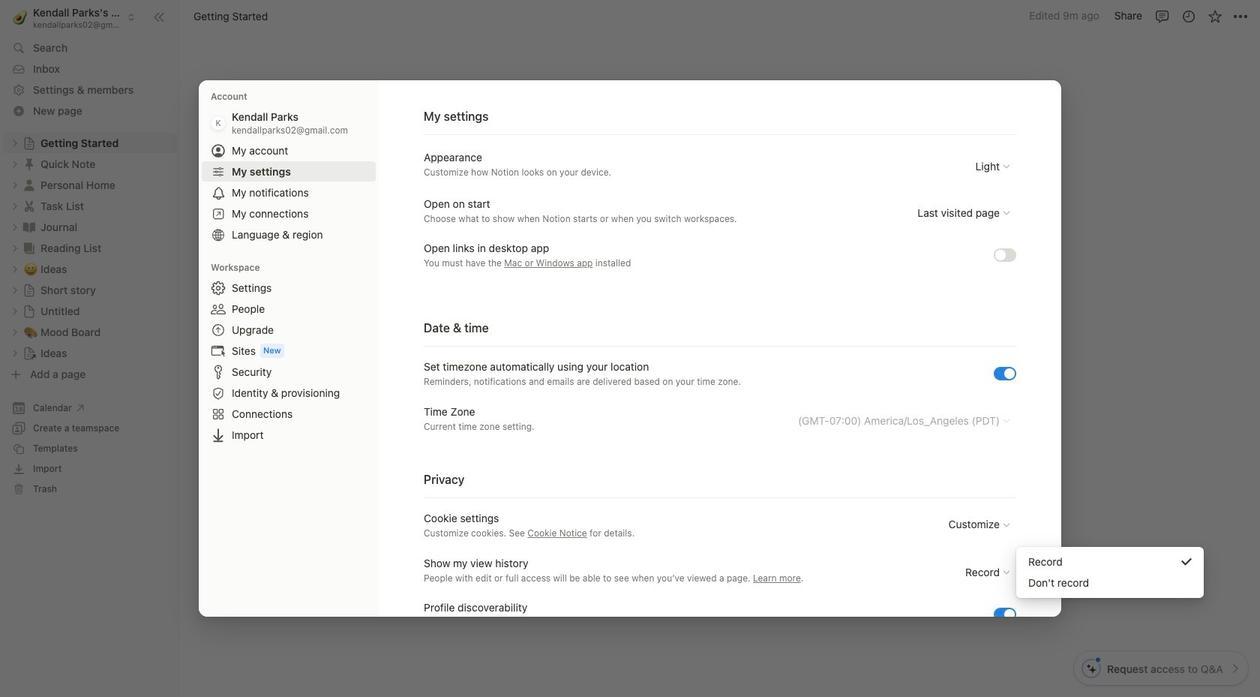 Task type: describe. For each thing, give the bounding box(es) containing it.
comments image
[[1155, 9, 1170, 24]]

👉 image
[[456, 471, 471, 491]]

close sidebar image
[[153, 11, 165, 23]]



Task type: vqa. For each thing, say whether or not it's contained in the screenshot.
Open image
no



Task type: locate. For each thing, give the bounding box(es) containing it.
updates image
[[1181, 9, 1196, 24]]

favorite image
[[1208, 9, 1223, 24]]

👋 image
[[456, 165, 471, 185]]

🥑 image
[[13, 8, 27, 26]]



